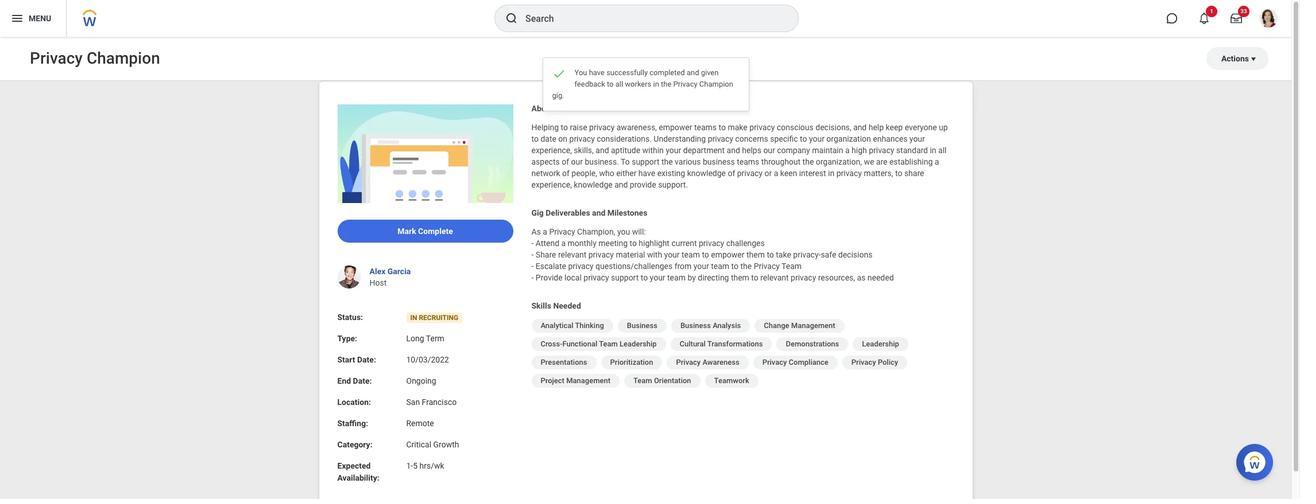 Task type: locate. For each thing, give the bounding box(es) containing it.
privacy left policy
[[852, 358, 876, 367]]

- left share
[[532, 250, 534, 260]]

1 - from the top
[[532, 239, 534, 248]]

your up the maintain
[[809, 134, 825, 144]]

teams
[[694, 123, 717, 132], [737, 157, 759, 167]]

1 horizontal spatial in
[[828, 169, 835, 178]]

category:
[[337, 441, 372, 450]]

will:
[[632, 227, 646, 237]]

the
[[661, 80, 672, 88], [662, 157, 673, 167], [803, 157, 814, 167], [741, 262, 752, 271]]

0 vertical spatial date:
[[357, 356, 376, 365]]

either
[[616, 169, 637, 178]]

0 vertical spatial support
[[632, 157, 660, 167]]

critical
[[406, 441, 431, 450]]

high
[[852, 146, 867, 155]]

1 horizontal spatial teams
[[737, 157, 759, 167]]

team
[[782, 262, 802, 271], [599, 340, 618, 349], [633, 377, 652, 385]]

all down up
[[938, 146, 947, 155]]

and up the champion, on the left
[[592, 208, 606, 218]]

2 business from the left
[[680, 322, 711, 330]]

0 vertical spatial all
[[615, 80, 623, 88]]

and left given at top right
[[687, 68, 699, 77]]

actions button
[[1207, 47, 1269, 70]]

1 vertical spatial support
[[611, 273, 639, 283]]

privacy up local
[[568, 262, 594, 271]]

- left provide
[[532, 273, 534, 283]]

team down prioritization
[[633, 377, 652, 385]]

business for business
[[627, 322, 657, 330]]

orientation
[[654, 377, 691, 385]]

1 vertical spatial in
[[930, 146, 936, 155]]

privacy down meeting
[[589, 250, 614, 260]]

compliance
[[789, 358, 829, 367]]

management down presentations
[[566, 377, 610, 385]]

1 vertical spatial management
[[566, 377, 610, 385]]

0 horizontal spatial have
[[589, 68, 605, 77]]

1 horizontal spatial empower
[[711, 250, 745, 260]]

project management
[[541, 377, 610, 385]]

gig
[[532, 208, 544, 218]]

1 experience, from the top
[[532, 146, 572, 155]]

team orientation
[[633, 377, 691, 385]]

in right standard
[[930, 146, 936, 155]]

them right directing on the bottom
[[731, 273, 749, 283]]

0 horizontal spatial teams
[[694, 123, 717, 132]]

throughout
[[761, 157, 801, 167]]

inbox large image
[[1231, 13, 1242, 24]]

by
[[688, 273, 696, 283]]

the down challenges
[[741, 262, 752, 271]]

and up organization
[[853, 123, 867, 132]]

0 vertical spatial our
[[763, 146, 775, 155]]

in down completed
[[653, 80, 659, 88]]

1 vertical spatial all
[[938, 146, 947, 155]]

relevant down take
[[760, 273, 789, 283]]

mark complete
[[398, 227, 453, 236]]

prioritization
[[610, 358, 653, 367]]

analytical thinking
[[541, 322, 604, 330]]

them
[[747, 250, 765, 260], [731, 273, 749, 283]]

0 horizontal spatial empower
[[659, 123, 692, 132]]

2 horizontal spatial team
[[782, 262, 802, 271]]

a down organization
[[845, 146, 850, 155]]

33
[[1241, 8, 1247, 14]]

1 vertical spatial have
[[639, 169, 655, 178]]

privacy up attend
[[549, 227, 575, 237]]

you have successfully completed and given feedback to all workers in the privacy champion gig.
[[552, 68, 733, 100]]

end
[[337, 377, 351, 386]]

experience, down date
[[532, 146, 572, 155]]

management for change management
[[791, 322, 835, 330]]

privacy
[[589, 123, 615, 132], [750, 123, 775, 132], [569, 134, 595, 144], [708, 134, 733, 144], [869, 146, 894, 155], [737, 169, 763, 178], [837, 169, 862, 178], [699, 239, 724, 248], [589, 250, 614, 260], [568, 262, 594, 271], [584, 273, 609, 283], [791, 273, 816, 283]]

and up business.
[[596, 146, 609, 155]]

relevant down monthly
[[558, 250, 587, 260]]

growth
[[433, 441, 459, 450]]

team down thinking
[[599, 340, 618, 349]]

them down challenges
[[747, 250, 765, 260]]

deliverables
[[546, 208, 590, 218]]

1 vertical spatial knowledge
[[574, 180, 613, 190]]

resources,
[[818, 273, 855, 283]]

term
[[426, 334, 444, 343]]

to
[[621, 157, 630, 167]]

privacy compliance
[[762, 358, 829, 367]]

the inside as a privacy champion, you will: - attend a monthly meeting to highlight current privacy challenges - share relevant privacy material with your team to empower them to take privacy-safe decisions - escalate privacy questions/challenges from your team to the privacy team - provide local privacy support to your team by directing them to relevant privacy resources, as needed
[[741, 262, 752, 271]]

business up the cultural
[[680, 322, 711, 330]]

-
[[532, 239, 534, 248], [532, 250, 534, 260], [532, 262, 534, 271], [532, 273, 534, 283]]

support inside helping to raise privacy awareness, empower teams to make privacy conscious decisions, and help keep everyone up to date on privacy considerations. understanding privacy concerns specific to your organization enhances your experience, skills, and aptitude within your department and helps our company maintain a high privacy standard in all aspects of our business. to support the various business teams throughout the organization, we are establishing a network of people, who either have existing knowledge of privacy or a keen interest in privacy matters, to share experience, knowledge and provide support.
[[632, 157, 660, 167]]

our
[[763, 146, 775, 155], [571, 157, 583, 167]]

1 vertical spatial date:
[[353, 377, 372, 386]]

support down within
[[632, 157, 660, 167]]

attend
[[536, 239, 559, 248]]

in down organization,
[[828, 169, 835, 178]]

justify image
[[10, 11, 24, 25]]

garcia
[[388, 267, 411, 276]]

1 vertical spatial empower
[[711, 250, 745, 260]]

team down take
[[782, 262, 802, 271]]

skills,
[[574, 146, 594, 155]]

privacy left or
[[737, 169, 763, 178]]

date:
[[357, 356, 376, 365], [353, 377, 372, 386]]

given
[[701, 68, 719, 77]]

team down from
[[667, 273, 686, 283]]

considerations.
[[597, 134, 652, 144]]

empower inside as a privacy champion, you will: - attend a monthly meeting to highlight current privacy challenges - share relevant privacy material with your team to empower them to take privacy-safe decisions - escalate privacy questions/challenges from your team to the privacy team - provide local privacy support to your team by directing them to relevant privacy resources, as needed
[[711, 250, 745, 260]]

1 vertical spatial experience,
[[532, 180, 572, 190]]

business for business analysis
[[680, 322, 711, 330]]

project
[[541, 377, 564, 385]]

enhances
[[873, 134, 908, 144]]

- left escalate
[[532, 262, 534, 271]]

1 horizontal spatial relevant
[[760, 273, 789, 283]]

knowledge
[[687, 169, 726, 178], [574, 180, 613, 190]]

teams down "helps"
[[737, 157, 759, 167]]

privacy inside you have successfully completed and given feedback to all workers in the privacy champion gig.
[[673, 80, 698, 88]]

expected availability:
[[337, 462, 379, 483]]

your
[[809, 134, 825, 144], [910, 134, 925, 144], [666, 146, 681, 155], [664, 250, 680, 260], [694, 262, 709, 271], [650, 273, 665, 283]]

the down completed
[[661, 80, 672, 88]]

alex garcia host
[[370, 267, 411, 288]]

0 vertical spatial in
[[653, 80, 659, 88]]

share
[[536, 250, 556, 260]]

the up existing
[[662, 157, 673, 167]]

our down "skills,"
[[571, 157, 583, 167]]

leadership up prioritization
[[620, 340, 657, 349]]

0 vertical spatial experience,
[[532, 146, 572, 155]]

0 vertical spatial knowledge
[[687, 169, 726, 178]]

privacy down completed
[[673, 80, 698, 88]]

2 vertical spatial team
[[667, 273, 686, 283]]

you
[[617, 227, 630, 237]]

to
[[607, 80, 614, 88], [561, 123, 568, 132], [719, 123, 726, 132], [532, 134, 539, 144], [800, 134, 807, 144], [895, 169, 902, 178], [630, 239, 637, 248], [702, 250, 709, 260], [767, 250, 774, 260], [731, 262, 739, 271], [641, 273, 648, 283], [751, 273, 759, 283]]

questions/challenges
[[596, 262, 673, 271]]

privacy right current
[[699, 239, 724, 248]]

relevant
[[558, 250, 587, 260], [760, 273, 789, 283]]

33 button
[[1224, 6, 1250, 31]]

up
[[939, 123, 948, 132]]

date
[[541, 134, 556, 144]]

demonstrations
[[786, 340, 839, 349]]

0 horizontal spatial management
[[566, 377, 610, 385]]

0 vertical spatial team
[[782, 262, 802, 271]]

existing
[[657, 169, 685, 178]]

cross-functional team leadership
[[541, 340, 657, 349]]

0 vertical spatial management
[[791, 322, 835, 330]]

a right establishing
[[935, 157, 939, 167]]

privacy up "skills,"
[[569, 134, 595, 144]]

management up demonstrations
[[791, 322, 835, 330]]

1 horizontal spatial management
[[791, 322, 835, 330]]

4 - from the top
[[532, 273, 534, 283]]

0 vertical spatial have
[[589, 68, 605, 77]]

on
[[558, 134, 567, 144]]

have up provide
[[639, 169, 655, 178]]

actions
[[1221, 54, 1249, 63]]

in
[[653, 80, 659, 88], [930, 146, 936, 155], [828, 169, 835, 178]]

organization
[[827, 134, 871, 144]]

experience,
[[532, 146, 572, 155], [532, 180, 572, 190]]

a right attend
[[561, 239, 566, 248]]

all inside you have successfully completed and given feedback to all workers in the privacy champion gig.
[[615, 80, 623, 88]]

0 horizontal spatial leadership
[[620, 340, 657, 349]]

milestones
[[608, 208, 647, 218]]

1 horizontal spatial have
[[639, 169, 655, 178]]

1 business from the left
[[627, 322, 657, 330]]

date: for end date:
[[353, 377, 372, 386]]

empower down challenges
[[711, 250, 745, 260]]

empower up the understanding on the top right of the page
[[659, 123, 692, 132]]

1 vertical spatial relevant
[[760, 273, 789, 283]]

to inside you have successfully completed and given feedback to all workers in the privacy champion gig.
[[607, 80, 614, 88]]

material
[[616, 250, 645, 260]]

0 horizontal spatial knowledge
[[574, 180, 613, 190]]

leadership up privacy policy
[[862, 340, 899, 349]]

0 vertical spatial empower
[[659, 123, 692, 132]]

1 vertical spatial our
[[571, 157, 583, 167]]

analytical
[[541, 322, 573, 330]]

our up throughout
[[763, 146, 775, 155]]

1 vertical spatial teams
[[737, 157, 759, 167]]

all
[[615, 80, 623, 88], [938, 146, 947, 155]]

privacy right local
[[584, 273, 609, 283]]

have inside you have successfully completed and given feedback to all workers in the privacy champion gig.
[[589, 68, 605, 77]]

team up directing on the bottom
[[711, 262, 729, 271]]

have up feedback
[[589, 68, 605, 77]]

as
[[532, 227, 541, 237]]

all down 'successfully'
[[615, 80, 623, 88]]

1-
[[406, 462, 413, 471]]

0 horizontal spatial business
[[627, 322, 657, 330]]

remote
[[406, 419, 434, 428]]

gig deliverables and milestones
[[532, 208, 647, 218]]

experience, down the network
[[532, 180, 572, 190]]

skills needed
[[532, 302, 581, 311]]

organization,
[[816, 157, 862, 167]]

availability:
[[337, 474, 379, 483]]

business up prioritization
[[627, 322, 657, 330]]

2 vertical spatial in
[[828, 169, 835, 178]]

0 horizontal spatial relevant
[[558, 250, 587, 260]]

make
[[728, 123, 748, 132]]

0 horizontal spatial in
[[653, 80, 659, 88]]

0 vertical spatial them
[[747, 250, 765, 260]]

0 horizontal spatial all
[[615, 80, 623, 88]]

1 horizontal spatial knowledge
[[687, 169, 726, 178]]

presentations
[[541, 358, 587, 367]]

date: right end
[[353, 377, 372, 386]]

knowledge down the people,
[[574, 180, 613, 190]]

1 horizontal spatial leadership
[[862, 340, 899, 349]]

1 horizontal spatial all
[[938, 146, 947, 155]]

2 horizontal spatial in
[[930, 146, 936, 155]]

teams up department
[[694, 123, 717, 132]]

knowledge down business
[[687, 169, 726, 178]]

team down current
[[682, 250, 700, 260]]

helping to raise privacy awareness, empower teams to make privacy conscious decisions, and help keep everyone up to date on privacy considerations. understanding privacy concerns specific to your organization enhances your experience, skills, and aptitude within your department and helps our company maintain a high privacy standard in all aspects of our business. to support the various business teams throughout the organization, we are establishing a network of people, who either have existing knowledge of privacy or a keen interest in privacy matters, to share experience, knowledge and provide support.
[[532, 123, 950, 190]]

privacy policy
[[852, 358, 898, 367]]

cross-
[[541, 340, 562, 349]]

date: right start
[[357, 356, 376, 365]]

management for project management
[[566, 377, 610, 385]]

1 horizontal spatial team
[[633, 377, 652, 385]]

support down questions/challenges
[[611, 273, 639, 283]]

aspects
[[532, 157, 560, 167]]

0 horizontal spatial team
[[599, 340, 618, 349]]

1 horizontal spatial business
[[680, 322, 711, 330]]

- down as
[[532, 239, 534, 248]]

caret down image
[[1249, 55, 1258, 64]]

establishing
[[890, 157, 933, 167]]

various
[[675, 157, 701, 167]]

2 vertical spatial team
[[633, 377, 652, 385]]



Task type: vqa. For each thing, say whether or not it's contained in the screenshot.
executives'
no



Task type: describe. For each thing, give the bounding box(es) containing it.
business analysis
[[680, 322, 741, 330]]

your down with
[[650, 273, 665, 283]]

Search Workday  search field
[[525, 6, 775, 31]]

empower inside helping to raise privacy awareness, empower teams to make privacy conscious decisions, and help keep everyone up to date on privacy considerations. understanding privacy concerns specific to your organization enhances your experience, skills, and aptitude within your department and helps our company maintain a high privacy standard in all aspects of our business. to support the various business teams throughout the organization, we are establishing a network of people, who either have existing knowledge of privacy or a keen interest in privacy matters, to share experience, knowledge and provide support.
[[659, 123, 692, 132]]

in inside you have successfully completed and given feedback to all workers in the privacy champion gig.
[[653, 80, 659, 88]]

safe
[[821, 250, 836, 260]]

alex garcia link
[[370, 267, 411, 276]]

escalate
[[536, 262, 566, 271]]

1 vertical spatial team
[[599, 340, 618, 349]]

the inside you have successfully completed and given feedback to all workers in the privacy champion gig.
[[661, 80, 672, 88]]

from
[[675, 262, 692, 271]]

meeting
[[599, 239, 628, 248]]

0 horizontal spatial our
[[571, 157, 583, 167]]

needed
[[868, 273, 894, 283]]

raise
[[570, 123, 587, 132]]

2 experience, from the top
[[532, 180, 572, 190]]

matters,
[[864, 169, 893, 178]]

privacy up department
[[708, 134, 733, 144]]

helps
[[742, 146, 761, 155]]

1
[[1210, 8, 1213, 14]]

business.
[[585, 157, 619, 167]]

and inside you have successfully completed and given feedback to all workers in the privacy champion gig.
[[687, 68, 699, 77]]

as
[[857, 273, 866, 283]]

share
[[904, 169, 924, 178]]

5
[[413, 462, 418, 471]]

ongoing
[[406, 377, 436, 386]]

1 leadership from the left
[[620, 340, 657, 349]]

notifications large image
[[1199, 13, 1210, 24]]

start date:
[[337, 356, 376, 365]]

concerns
[[735, 134, 768, 144]]

about
[[532, 104, 553, 113]]

1 vertical spatial them
[[731, 273, 749, 283]]

privacy down privacy-
[[791, 273, 816, 283]]

san
[[406, 398, 420, 407]]

cultural transformations
[[680, 340, 763, 349]]

0 vertical spatial team
[[682, 250, 700, 260]]

privacy down the cultural
[[676, 358, 701, 367]]

2 leadership from the left
[[862, 340, 899, 349]]

decisions,
[[816, 123, 851, 132]]

successfully
[[607, 68, 648, 77]]

the up interest
[[803, 157, 814, 167]]

needed
[[553, 302, 581, 311]]

champion,
[[577, 227, 615, 237]]

completed
[[650, 68, 685, 77]]

hrs/wk
[[420, 462, 444, 471]]

1 horizontal spatial our
[[763, 146, 775, 155]]

privacy awareness
[[676, 358, 739, 367]]

functional
[[562, 340, 597, 349]]

all inside helping to raise privacy awareness, empower teams to make privacy conscious decisions, and help keep everyone up to date on privacy considerations. understanding privacy concerns specific to your organization enhances your experience, skills, and aptitude within your department and helps our company maintain a high privacy standard in all aspects of our business. to support the various business teams throughout the organization, we are establishing a network of people, who either have existing knowledge of privacy or a keen interest in privacy matters, to share experience, knowledge and provide support.
[[938, 146, 947, 155]]

privacy down take
[[754, 262, 780, 271]]

help
[[869, 123, 884, 132]]

0 vertical spatial relevant
[[558, 250, 587, 260]]

conscious
[[777, 123, 814, 132]]

take
[[776, 250, 791, 260]]

of right "aspects"
[[562, 157, 569, 167]]

transformations
[[707, 340, 763, 349]]

understanding
[[654, 134, 706, 144]]

and down either
[[615, 180, 628, 190]]

maintain
[[812, 146, 843, 155]]

current
[[672, 239, 697, 248]]

everyone
[[905, 123, 937, 132]]

complete
[[418, 227, 453, 236]]

search image
[[505, 11, 519, 25]]

2 - from the top
[[532, 250, 534, 260]]

we
[[864, 157, 874, 167]]

standard
[[896, 146, 928, 155]]

expected
[[337, 462, 371, 471]]

staffing:
[[337, 419, 368, 428]]

change
[[764, 322, 789, 330]]

francisco
[[422, 398, 457, 407]]

your up from
[[664, 250, 680, 260]]

privacy up are on the right top of the page
[[869, 146, 894, 155]]

0 vertical spatial teams
[[694, 123, 717, 132]]

profile logan mcneil image
[[1259, 9, 1278, 30]]

menu
[[29, 14, 51, 23]]

a right or
[[774, 169, 778, 178]]

provide
[[536, 273, 563, 283]]

end date:
[[337, 377, 372, 386]]

support inside as a privacy champion, you will: - attend a monthly meeting to highlight current privacy challenges - share relevant privacy material with your team to empower them to take privacy-safe decisions - escalate privacy questions/challenges from your team to the privacy team - provide local privacy support to your team by directing them to relevant privacy resources, as needed
[[611, 273, 639, 283]]

privacy down organization,
[[837, 169, 862, 178]]

your down the understanding on the top right of the page
[[666, 146, 681, 155]]

support.
[[658, 180, 688, 190]]

type:
[[337, 334, 357, 343]]

host
[[370, 279, 387, 288]]

san francisco
[[406, 398, 457, 407]]

of left the people,
[[562, 169, 570, 178]]

gig.
[[552, 91, 564, 100]]

menu button
[[0, 0, 66, 37]]

privacy up concerns
[[750, 123, 775, 132]]

start
[[337, 356, 355, 365]]

skills
[[532, 302, 551, 311]]

business
[[703, 157, 735, 167]]

privacy left compliance
[[762, 358, 787, 367]]

aptitude
[[611, 146, 640, 155]]

your down everyone
[[910, 134, 925, 144]]

location:
[[337, 398, 371, 407]]

highlight
[[639, 239, 670, 248]]

company
[[777, 146, 810, 155]]

your up by
[[694, 262, 709, 271]]

workers
[[625, 80, 651, 88]]

long term
[[406, 334, 444, 343]]

of down business
[[728, 169, 735, 178]]

date: for start date:
[[357, 356, 376, 365]]

keen
[[780, 169, 797, 178]]

3 - from the top
[[532, 262, 534, 271]]

and left "helps"
[[727, 146, 740, 155]]

a right as
[[543, 227, 547, 237]]

awareness,
[[617, 123, 657, 132]]

have inside helping to raise privacy awareness, empower teams to make privacy conscious decisions, and help keep everyone up to date on privacy considerations. understanding privacy concerns specific to your organization enhances your experience, skills, and aptitude within your department and helps our company maintain a high privacy standard in all aspects of our business. to support the various business teams throughout the organization, we are establishing a network of people, who either have existing knowledge of privacy or a keen interest in privacy matters, to share experience, knowledge and provide support.
[[639, 169, 655, 178]]

team inside as a privacy champion, you will: - attend a monthly meeting to highlight current privacy challenges - share relevant privacy material with your team to empower them to take privacy-safe decisions - escalate privacy questions/challenges from your team to the privacy team - provide local privacy support to your team by directing them to relevant privacy resources, as needed
[[782, 262, 802, 271]]

1 button
[[1192, 6, 1217, 31]]

keep
[[886, 123, 903, 132]]

feedback
[[575, 80, 605, 88]]

awareness
[[703, 358, 739, 367]]

1-5 hrs/wk
[[406, 462, 444, 471]]

who
[[599, 169, 614, 178]]

cultural
[[680, 340, 706, 349]]

1 vertical spatial team
[[711, 262, 729, 271]]

network
[[532, 169, 560, 178]]

recruiting
[[419, 314, 458, 322]]

10/03/2022
[[406, 356, 449, 365]]

privacy right the raise
[[589, 123, 615, 132]]

specific
[[770, 134, 798, 144]]



